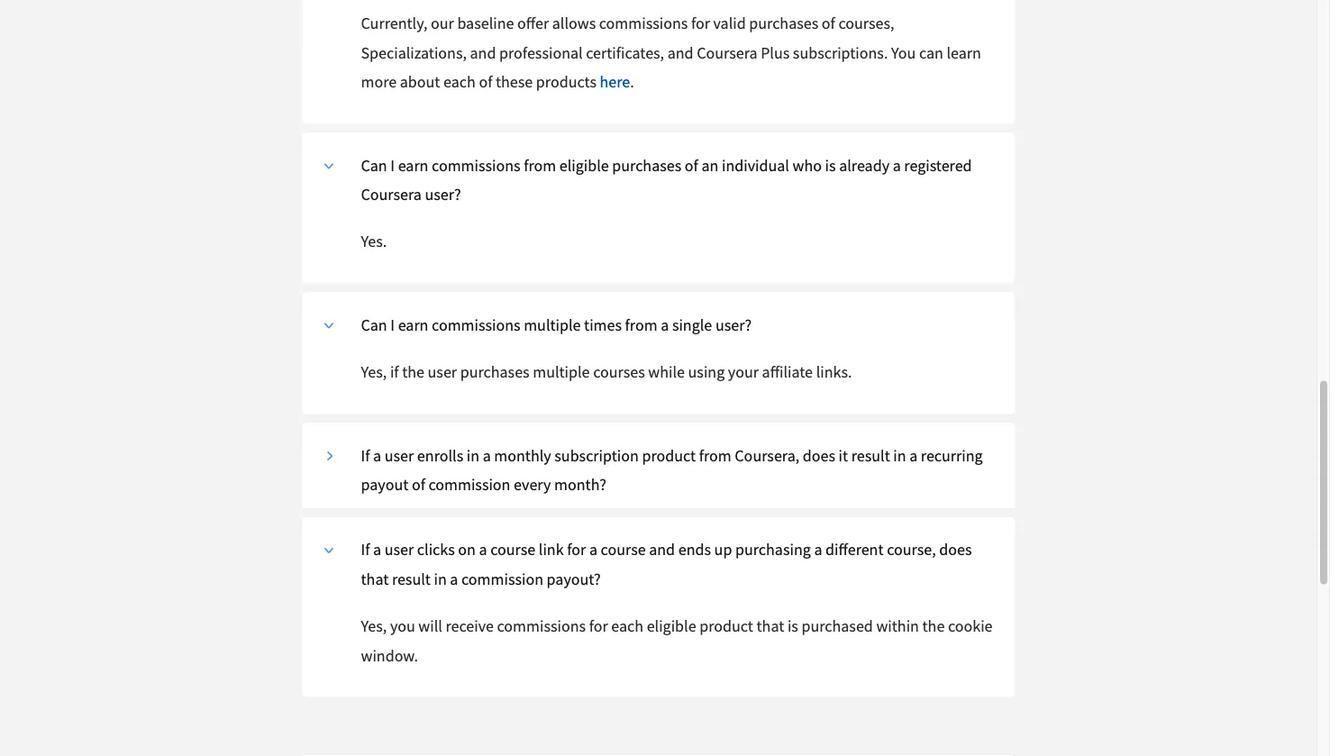 Task type: describe. For each thing, give the bounding box(es) containing it.
window.
[[361, 645, 418, 666]]

that inside if a user clicks on a course link for a course and ends up purchasing a different course, does that result in a commission payout?
[[361, 569, 389, 589]]

result inside the if a user enrolls in a monthly subscription product from coursera, does it result in a recurring payout of commission every month?
[[852, 445, 890, 465]]

about
[[400, 72, 440, 92]]

will
[[419, 616, 443, 636]]

a left recurring
[[910, 445, 918, 465]]

it
[[839, 445, 848, 465]]

if
[[390, 362, 399, 382]]

user? inside can i earn commissions from eligible purchases of an individual who is already a registered coursera user?
[[425, 184, 461, 204]]

can for can i earn commissions from eligible purchases of an individual who is already a registered coursera user?
[[361, 155, 387, 175]]

for inside yes, you will receive commissions for each eligible product that is purchased within the cookie window.
[[589, 616, 608, 636]]

commissions inside can i earn commissions from eligible purchases of an individual who is already a registered coursera user?
[[432, 155, 521, 175]]

course,
[[887, 540, 936, 560]]

here
[[600, 72, 630, 92]]

link
[[539, 540, 564, 560]]

here .
[[600, 72, 634, 92]]

specializations,
[[361, 42, 467, 63]]

1 vertical spatial from
[[625, 315, 658, 335]]

and down baseline on the left of the page
[[470, 42, 496, 63]]

0 vertical spatial user
[[428, 362, 457, 382]]

learn
[[947, 42, 982, 63]]

allows
[[552, 13, 596, 33]]

can i earn commissions multiple times from a single user?
[[361, 315, 752, 335]]

.
[[630, 72, 634, 92]]

i for can i earn commissions from eligible purchases of an individual who is already a registered coursera user?
[[391, 155, 395, 175]]

subscription
[[555, 445, 639, 465]]

single
[[672, 315, 712, 335]]

from inside the if a user enrolls in a monthly subscription product from coursera, does it result in a recurring payout of commission every month?
[[699, 445, 732, 465]]

from inside can i earn commissions from eligible purchases of an individual who is already a registered coursera user?
[[524, 155, 556, 175]]

eligible inside yes, you will receive commissions for each eligible product that is purchased within the cookie window.
[[647, 616, 696, 636]]

is inside yes, you will receive commissions for each eligible product that is purchased within the cookie window.
[[788, 616, 799, 636]]

within
[[877, 616, 919, 636]]

1 horizontal spatial user?
[[716, 315, 752, 335]]

1 horizontal spatial in
[[467, 445, 480, 465]]

registered
[[904, 155, 972, 175]]

different
[[826, 540, 884, 560]]

a left monthly
[[483, 445, 491, 465]]

you
[[390, 616, 415, 636]]

tab list containing currently, our baseline offer allows commissions for valid purchases of courses, specializations, and professional certificates, and coursera plus subscriptions. you can learn more about each of these products
[[302, 0, 1015, 697]]

does inside if a user clicks on a course link for a course and ends up purchasing a different course, does that result in a commission payout?
[[940, 540, 972, 560]]

in inside if a user clicks on a course link for a course and ends up purchasing a different course, does that result in a commission payout?
[[434, 569, 447, 589]]

more
[[361, 72, 397, 92]]

affiliate
[[762, 362, 813, 382]]

a left single
[[661, 315, 669, 335]]

for inside 'currently, our baseline offer allows commissions for valid purchases of courses, specializations, and professional certificates, and coursera plus subscriptions. you can learn more about each of these products'
[[691, 13, 710, 33]]

monthly
[[494, 445, 551, 465]]

up
[[715, 540, 732, 560]]

enrolls
[[417, 445, 464, 465]]

a up payout
[[373, 445, 381, 465]]

for inside if a user clicks on a course link for a course and ends up purchasing a different course, does that result in a commission payout?
[[567, 540, 586, 560]]

these
[[496, 72, 533, 92]]

yes, for yes, you will receive commissions for each eligible product that is purchased within the cookie window.
[[361, 616, 387, 636]]

the inside yes, you will receive commissions for each eligible product that is purchased within the cookie window.
[[923, 616, 945, 636]]

yes, for yes, if the user purchases multiple courses while using your affiliate links.
[[361, 362, 387, 382]]

and right 'certificates,'
[[668, 42, 694, 63]]

is inside can i earn commissions from eligible purchases of an individual who is already a registered coursera user?
[[825, 155, 836, 175]]

a down on
[[450, 569, 458, 589]]

payout?
[[547, 569, 601, 589]]

earn for can i earn commissions multiple times from a single user?
[[398, 315, 429, 335]]

valid
[[714, 13, 746, 33]]

user for clicks
[[385, 540, 414, 560]]

user for enrolls
[[385, 445, 414, 465]]

yes, if the user purchases multiple courses while using your affiliate links.
[[361, 362, 852, 382]]

clicks
[[417, 540, 455, 560]]

multiple inside dropdown button
[[524, 315, 581, 335]]

2 course from the left
[[601, 540, 646, 560]]

using
[[688, 362, 725, 382]]

purchasing
[[736, 540, 811, 560]]

receive
[[446, 616, 494, 636]]

subscriptions.
[[793, 42, 888, 63]]

2 vertical spatial purchases
[[460, 362, 530, 382]]

product for eligible
[[700, 616, 754, 636]]

times
[[584, 315, 622, 335]]



Task type: vqa. For each thing, say whether or not it's contained in the screenshot.
top Dhabi
no



Task type: locate. For each thing, give the bounding box(es) containing it.
from down these
[[524, 155, 556, 175]]

if up payout
[[361, 445, 370, 465]]

1 horizontal spatial course
[[601, 540, 646, 560]]

courses,
[[839, 13, 895, 33]]

each right "about"
[[444, 72, 476, 92]]

cookie
[[948, 616, 993, 636]]

multiple down the can i earn commissions multiple times from a single user?
[[533, 362, 590, 382]]

coursera up yes.
[[361, 184, 422, 204]]

1 horizontal spatial is
[[825, 155, 836, 175]]

1 vertical spatial does
[[940, 540, 972, 560]]

on
[[458, 540, 476, 560]]

from right times
[[625, 315, 658, 335]]

1 vertical spatial purchases
[[612, 155, 682, 175]]

0 horizontal spatial is
[[788, 616, 799, 636]]

yes.
[[361, 231, 387, 252]]

user?
[[425, 184, 461, 204], [716, 315, 752, 335]]

is
[[825, 155, 836, 175], [788, 616, 799, 636]]

if inside the if a user enrolls in a monthly subscription product from coursera, does it result in a recurring payout of commission every month?
[[361, 445, 370, 465]]

2 horizontal spatial for
[[691, 13, 710, 33]]

is right who
[[825, 155, 836, 175]]

the
[[402, 362, 425, 382], [923, 616, 945, 636]]

commission
[[429, 474, 511, 495], [462, 569, 544, 589]]

if for if a user enrolls in a monthly subscription product from coursera, does it result in a recurring payout of commission every month?
[[361, 445, 370, 465]]

1 vertical spatial i
[[391, 315, 395, 335]]

does
[[803, 445, 836, 465], [940, 540, 972, 560]]

certificates,
[[586, 42, 664, 63]]

user right if
[[428, 362, 457, 382]]

payout
[[361, 474, 409, 495]]

0 horizontal spatial course
[[491, 540, 536, 560]]

yes, left if
[[361, 362, 387, 382]]

1 vertical spatial is
[[788, 616, 799, 636]]

yes, you will receive commissions for each eligible product that is purchased within the cookie window.
[[361, 616, 993, 666]]

1 horizontal spatial from
[[625, 315, 658, 335]]

who
[[793, 155, 822, 175]]

already
[[839, 155, 890, 175]]

0 vertical spatial from
[[524, 155, 556, 175]]

1 horizontal spatial result
[[852, 445, 890, 465]]

a left clicks
[[373, 540, 381, 560]]

1 vertical spatial for
[[567, 540, 586, 560]]

1 vertical spatial eligible
[[647, 616, 696, 636]]

1 course from the left
[[491, 540, 536, 560]]

0 vertical spatial product
[[642, 445, 696, 465]]

is left purchased
[[788, 616, 799, 636]]

commission inside the if a user enrolls in a monthly subscription product from coursera, does it result in a recurring payout of commission every month?
[[429, 474, 511, 495]]

coursera inside can i earn commissions from eligible purchases of an individual who is already a registered coursera user?
[[361, 184, 422, 204]]

0 horizontal spatial the
[[402, 362, 425, 382]]

recurring
[[921, 445, 983, 465]]

0 horizontal spatial coursera
[[361, 184, 422, 204]]

tab list
[[302, 0, 1015, 697]]

purchases up plus
[[749, 13, 819, 33]]

earn up if
[[398, 315, 429, 335]]

i inside can i earn commissions from eligible purchases of an individual who is already a registered coursera user?
[[391, 155, 395, 175]]

plus
[[761, 42, 790, 63]]

1 vertical spatial commission
[[462, 569, 544, 589]]

each
[[444, 72, 476, 92], [612, 616, 644, 636]]

1 i from the top
[[391, 155, 395, 175]]

can
[[361, 155, 387, 175], [361, 315, 387, 335]]

1 vertical spatial if
[[361, 540, 370, 560]]

our
[[431, 13, 454, 33]]

1 vertical spatial earn
[[398, 315, 429, 335]]

commission down on
[[462, 569, 544, 589]]

0 vertical spatial eligible
[[560, 155, 609, 175]]

currently,
[[361, 13, 428, 33]]

offer
[[517, 13, 549, 33]]

that up the window.
[[361, 569, 389, 589]]

month?
[[554, 474, 607, 495]]

earn
[[398, 155, 429, 175], [398, 315, 429, 335]]

commissions inside yes, you will receive commissions for each eligible product that is purchased within the cookie window.
[[497, 616, 586, 636]]

1 vertical spatial user
[[385, 445, 414, 465]]

result right it
[[852, 445, 890, 465]]

2 vertical spatial for
[[589, 616, 608, 636]]

commissions inside 'currently, our baseline offer allows commissions for valid purchases of courses, specializations, and professional certificates, and coursera plus subscriptions. you can learn more about each of these products'
[[599, 13, 688, 33]]

0 vertical spatial i
[[391, 155, 395, 175]]

yes, left you
[[361, 616, 387, 636]]

and
[[470, 42, 496, 63], [668, 42, 694, 63], [649, 540, 675, 560]]

0 vertical spatial commission
[[429, 474, 511, 495]]

multiple
[[524, 315, 581, 335], [533, 362, 590, 382]]

2 i from the top
[[391, 315, 395, 335]]

each down "if a user clicks on a course link for a course and ends up purchasing a different course, does that result in a commission payout?" dropdown button
[[612, 616, 644, 636]]

1 vertical spatial each
[[612, 616, 644, 636]]

1 horizontal spatial does
[[940, 540, 972, 560]]

0 horizontal spatial product
[[642, 445, 696, 465]]

can i earn commissions multiple times from a single user? button
[[316, 311, 1001, 357]]

if a user clicks on a course link for a course and ends up purchasing a different course, does that result in a commission payout? button
[[316, 536, 1001, 594]]

if a user enrolls in a monthly subscription product from coursera, does it result in a recurring payout of commission every month? button
[[316, 441, 1001, 499]]

can i earn commissions from eligible purchases of an individual who is already a registered coursera user? button
[[316, 151, 1001, 209]]

2 can from the top
[[361, 315, 387, 335]]

course
[[491, 540, 536, 560], [601, 540, 646, 560]]

ends
[[679, 540, 711, 560]]

you
[[892, 42, 916, 63]]

of
[[822, 13, 836, 33], [479, 72, 493, 92], [685, 155, 699, 175], [412, 474, 425, 495]]

links.
[[816, 362, 852, 382]]

does left it
[[803, 445, 836, 465]]

0 horizontal spatial does
[[803, 445, 836, 465]]

1 vertical spatial the
[[923, 616, 945, 636]]

for down payout?
[[589, 616, 608, 636]]

2 horizontal spatial in
[[894, 445, 907, 465]]

0 vertical spatial user?
[[425, 184, 461, 204]]

and left ends
[[649, 540, 675, 560]]

0 vertical spatial that
[[361, 569, 389, 589]]

1 vertical spatial result
[[392, 569, 431, 589]]

product inside the if a user enrolls in a monthly subscription product from coursera, does it result in a recurring payout of commission every month?
[[642, 445, 696, 465]]

a right already
[[893, 155, 901, 175]]

in down clicks
[[434, 569, 447, 589]]

eligible
[[560, 155, 609, 175], [647, 616, 696, 636]]

of inside can i earn commissions from eligible purchases of an individual who is already a registered coursera user?
[[685, 155, 699, 175]]

0 horizontal spatial that
[[361, 569, 389, 589]]

0 horizontal spatial purchases
[[460, 362, 530, 382]]

yes, inside yes, you will receive commissions for each eligible product that is purchased within the cookie window.
[[361, 616, 387, 636]]

2 horizontal spatial from
[[699, 445, 732, 465]]

products
[[536, 72, 597, 92]]

i up if
[[391, 315, 395, 335]]

0 vertical spatial earn
[[398, 155, 429, 175]]

1 can from the top
[[361, 155, 387, 175]]

product
[[642, 445, 696, 465], [700, 616, 754, 636]]

a up payout?
[[589, 540, 598, 560]]

for left valid on the right top
[[691, 13, 710, 33]]

i inside can i earn commissions multiple times from a single user? dropdown button
[[391, 315, 395, 335]]

your
[[728, 362, 759, 382]]

of up subscriptions.
[[822, 13, 836, 33]]

user left clicks
[[385, 540, 414, 560]]

2 if from the top
[[361, 540, 370, 560]]

0 horizontal spatial for
[[567, 540, 586, 560]]

product down 'up'
[[700, 616, 754, 636]]

if for if a user clicks on a course link for a course and ends up purchasing a different course, does that result in a commission payout?
[[361, 540, 370, 560]]

for right link
[[567, 540, 586, 560]]

course left link
[[491, 540, 536, 560]]

0 vertical spatial coursera
[[697, 42, 758, 63]]

coursera
[[697, 42, 758, 63], [361, 184, 422, 204]]

if inside if a user clicks on a course link for a course and ends up purchasing a different course, does that result in a commission payout?
[[361, 540, 370, 560]]

purchases inside 'currently, our baseline offer allows commissions for valid purchases of courses, specializations, and professional certificates, and coursera plus subscriptions. you can learn more about each of these products'
[[749, 13, 819, 33]]

here link
[[600, 72, 630, 92]]

professional
[[499, 42, 583, 63]]

purchased
[[802, 616, 873, 636]]

user inside if a user clicks on a course link for a course and ends up purchasing a different course, does that result in a commission payout?
[[385, 540, 414, 560]]

commission down enrolls
[[429, 474, 511, 495]]

1 earn from the top
[[398, 155, 429, 175]]

individual
[[722, 155, 790, 175]]

baseline
[[457, 13, 514, 33]]

can
[[919, 42, 944, 63]]

2 vertical spatial from
[[699, 445, 732, 465]]

0 vertical spatial is
[[825, 155, 836, 175]]

the right within
[[923, 616, 945, 636]]

earn down "about"
[[398, 155, 429, 175]]

that left purchased
[[757, 616, 785, 636]]

0 horizontal spatial in
[[434, 569, 447, 589]]

user up payout
[[385, 445, 414, 465]]

0 vertical spatial does
[[803, 445, 836, 465]]

1 horizontal spatial each
[[612, 616, 644, 636]]

2 earn from the top
[[398, 315, 429, 335]]

2 yes, from the top
[[361, 616, 387, 636]]

user
[[428, 362, 457, 382], [385, 445, 414, 465], [385, 540, 414, 560]]

and inside if a user clicks on a course link for a course and ends up purchasing a different course, does that result in a commission payout?
[[649, 540, 675, 560]]

eligible down 'products'
[[560, 155, 609, 175]]

a
[[893, 155, 901, 175], [661, 315, 669, 335], [373, 445, 381, 465], [483, 445, 491, 465], [910, 445, 918, 465], [373, 540, 381, 560], [479, 540, 487, 560], [589, 540, 598, 560], [814, 540, 823, 560], [450, 569, 458, 589]]

does right course,
[[940, 540, 972, 560]]

1 vertical spatial coursera
[[361, 184, 422, 204]]

yes,
[[361, 362, 387, 382], [361, 616, 387, 636]]

if a user clicks on a course link for a course and ends up purchasing a different course, does that result in a commission payout?
[[361, 540, 972, 589]]

0 horizontal spatial each
[[444, 72, 476, 92]]

result
[[852, 445, 890, 465], [392, 569, 431, 589]]

0 horizontal spatial from
[[524, 155, 556, 175]]

can down yes.
[[361, 315, 387, 335]]

purchases
[[749, 13, 819, 33], [612, 155, 682, 175], [460, 362, 530, 382]]

for
[[691, 13, 710, 33], [567, 540, 586, 560], [589, 616, 608, 636]]

an
[[702, 155, 719, 175]]

if down payout
[[361, 540, 370, 560]]

eligible inside can i earn commissions from eligible purchases of an individual who is already a registered coursera user?
[[560, 155, 609, 175]]

1 horizontal spatial for
[[589, 616, 608, 636]]

2 horizontal spatial purchases
[[749, 13, 819, 33]]

0 vertical spatial result
[[852, 445, 890, 465]]

eligible down if a user clicks on a course link for a course and ends up purchasing a different course, does that result in a commission payout?
[[647, 616, 696, 636]]

i for can i earn commissions multiple times from a single user?
[[391, 315, 395, 335]]

i down the more
[[391, 155, 395, 175]]

0 horizontal spatial result
[[392, 569, 431, 589]]

1 if from the top
[[361, 445, 370, 465]]

2 vertical spatial user
[[385, 540, 414, 560]]

currently, our baseline offer allows commissions for valid purchases of courses, specializations, and professional certificates, and coursera plus subscriptions. you can learn more about each of these products
[[361, 13, 982, 92]]

1 vertical spatial product
[[700, 616, 754, 636]]

of right payout
[[412, 474, 425, 495]]

0 vertical spatial the
[[402, 362, 425, 382]]

that inside yes, you will receive commissions for each eligible product that is purchased within the cookie window.
[[757, 616, 785, 636]]

i
[[391, 155, 395, 175], [391, 315, 395, 335]]

can for can i earn commissions multiple times from a single user?
[[361, 315, 387, 335]]

purchases down the can i earn commissions multiple times from a single user?
[[460, 362, 530, 382]]

1 horizontal spatial eligible
[[647, 616, 696, 636]]

1 vertical spatial user?
[[716, 315, 752, 335]]

if
[[361, 445, 370, 465], [361, 540, 370, 560]]

if a user enrolls in a monthly subscription product from coursera, does it result in a recurring payout of commission every month?
[[361, 445, 983, 495]]

user inside the if a user enrolls in a monthly subscription product from coursera, does it result in a recurring payout of commission every month?
[[385, 445, 414, 465]]

coursera inside 'currently, our baseline offer allows commissions for valid purchases of courses, specializations, and professional certificates, and coursera plus subscriptions. you can learn more about each of these products'
[[697, 42, 758, 63]]

0 vertical spatial for
[[691, 13, 710, 33]]

0 horizontal spatial eligible
[[560, 155, 609, 175]]

tab
[[316, 0, 361, 9]]

1 vertical spatial can
[[361, 315, 387, 335]]

can i earn commissions from eligible purchases of an individual who is already a registered coursera user?
[[361, 155, 972, 204]]

earn for can i earn commissions from eligible purchases of an individual who is already a registered coursera user?
[[398, 155, 429, 175]]

every
[[514, 474, 551, 495]]

1 horizontal spatial coursera
[[697, 42, 758, 63]]

0 vertical spatial if
[[361, 445, 370, 465]]

courses
[[593, 362, 645, 382]]

1 yes, from the top
[[361, 362, 387, 382]]

product for subscription
[[642, 445, 696, 465]]

1 horizontal spatial product
[[700, 616, 754, 636]]

commission inside if a user clicks on a course link for a course and ends up purchasing a different course, does that result in a commission payout?
[[462, 569, 544, 589]]

does inside the if a user enrolls in a monthly subscription product from coursera, does it result in a recurring payout of commission every month?
[[803, 445, 836, 465]]

of left these
[[479, 72, 493, 92]]

can inside can i earn commissions from eligible purchases of an individual who is already a registered coursera user?
[[361, 155, 387, 175]]

purchases inside can i earn commissions from eligible purchases of an individual who is already a registered coursera user?
[[612, 155, 682, 175]]

coursera,
[[735, 445, 800, 465]]

coursera down valid on the right top
[[697, 42, 758, 63]]

a right on
[[479, 540, 487, 560]]

1 horizontal spatial purchases
[[612, 155, 682, 175]]

purchases left an
[[612, 155, 682, 175]]

from left the coursera, at bottom right
[[699, 445, 732, 465]]

product right subscription
[[642, 445, 696, 465]]

of inside the if a user enrolls in a monthly subscription product from coursera, does it result in a recurring payout of commission every month?
[[412, 474, 425, 495]]

in left recurring
[[894, 445, 907, 465]]

in
[[467, 445, 480, 465], [894, 445, 907, 465], [434, 569, 447, 589]]

1 vertical spatial that
[[757, 616, 785, 636]]

from
[[524, 155, 556, 175], [625, 315, 658, 335], [699, 445, 732, 465]]

0 horizontal spatial user?
[[425, 184, 461, 204]]

0 vertical spatial yes,
[[361, 362, 387, 382]]

while
[[648, 362, 685, 382]]

0 vertical spatial can
[[361, 155, 387, 175]]

multiple left times
[[524, 315, 581, 335]]

of left an
[[685, 155, 699, 175]]

product inside yes, you will receive commissions for each eligible product that is purchased within the cookie window.
[[700, 616, 754, 636]]

in right enrolls
[[467, 445, 480, 465]]

1 horizontal spatial that
[[757, 616, 785, 636]]

1 vertical spatial multiple
[[533, 362, 590, 382]]

the right if
[[402, 362, 425, 382]]

0 vertical spatial multiple
[[524, 315, 581, 335]]

course left ends
[[601, 540, 646, 560]]

0 vertical spatial purchases
[[749, 13, 819, 33]]

a inside can i earn commissions from eligible purchases of an individual who is already a registered coursera user?
[[893, 155, 901, 175]]

earn inside can i earn commissions from eligible purchases of an individual who is already a registered coursera user?
[[398, 155, 429, 175]]

that
[[361, 569, 389, 589], [757, 616, 785, 636]]

commissions
[[599, 13, 688, 33], [432, 155, 521, 175], [432, 315, 521, 335], [497, 616, 586, 636]]

0 vertical spatial each
[[444, 72, 476, 92]]

each inside 'currently, our baseline offer allows commissions for valid purchases of courses, specializations, and professional certificates, and coursera plus subscriptions. you can learn more about each of these products'
[[444, 72, 476, 92]]

a left different
[[814, 540, 823, 560]]

result down clicks
[[392, 569, 431, 589]]

1 horizontal spatial the
[[923, 616, 945, 636]]

each inside yes, you will receive commissions for each eligible product that is purchased within the cookie window.
[[612, 616, 644, 636]]

1 vertical spatial yes,
[[361, 616, 387, 636]]

can up yes.
[[361, 155, 387, 175]]

result inside if a user clicks on a course link for a course and ends up purchasing a different course, does that result in a commission payout?
[[392, 569, 431, 589]]



